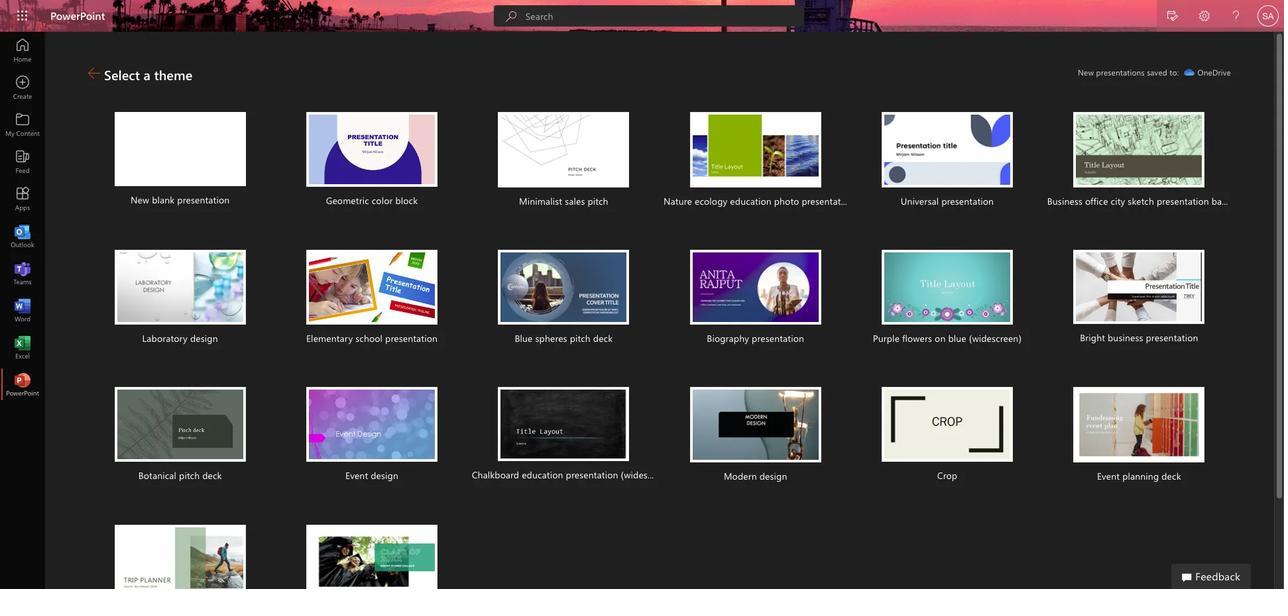 Task type: vqa. For each thing, say whether or not it's contained in the screenshot.
Document 3 Your OneDrive
no



Task type: describe. For each thing, give the bounding box(es) containing it.
modern
[[724, 470, 757, 483]]

to:
[[1170, 67, 1180, 78]]

biography
[[707, 332, 750, 345]]

create image
[[16, 81, 29, 94]]

universal presentation
[[901, 195, 994, 207]]

chalkboard education presentation (widescreen)
[[472, 469, 674, 482]]

laboratory design link
[[88, 234, 272, 364]]

crop image
[[882, 388, 1014, 462]]

presentation right blank
[[177, 194, 230, 206]]

new for new blank presentation
[[131, 194, 149, 206]]

event for event design
[[346, 470, 368, 482]]

1 horizontal spatial (widescreen)
[[970, 332, 1022, 345]]

nature ecology education photo presentation image
[[690, 112, 822, 187]]

blue spheres pitch deck image
[[498, 250, 630, 325]]

Search box. Suggestions appear as you type. search field
[[526, 5, 804, 27]]

color
[[372, 194, 393, 207]]

botanical pitch deck
[[138, 470, 222, 482]]

go to word image
[[16, 304, 29, 317]]

minimalist sales pitch image
[[498, 112, 630, 187]]

powerpoint
[[50, 9, 105, 23]]

photo
[[775, 195, 800, 207]]

go to excel image
[[16, 341, 29, 354]]

event design image
[[306, 388, 438, 463]]

pitch for sales
[[588, 195, 609, 207]]

elementary
[[306, 332, 353, 345]]

purple
[[873, 332, 900, 345]]

minimalist sales pitch link
[[472, 96, 656, 226]]

graduation slideshow image
[[306, 525, 438, 590]]

new blank presentation
[[131, 194, 230, 206]]

blue
[[949, 332, 967, 345]]

presentation inside 'link'
[[752, 332, 805, 345]]

modern design
[[724, 470, 788, 483]]

business
[[1108, 331, 1144, 344]]

personal trip planner image
[[115, 525, 246, 590]]

nature ecology education photo presentation link
[[664, 96, 855, 226]]

geometric color block image
[[306, 112, 438, 187]]

business office city sketch presentation background (wide link
[[1048, 96, 1285, 226]]

select
[[104, 66, 140, 84]]

chalkboard
[[472, 469, 520, 482]]

1 horizontal spatial deck
[[594, 332, 613, 345]]

new presentations saved to:
[[1079, 67, 1180, 78]]

go to your outlook image
[[16, 230, 29, 243]]

sketch
[[1129, 195, 1155, 207]]

minimalist sales pitch
[[519, 195, 609, 207]]

botanical pitch deck link
[[88, 372, 272, 501]]

bright business presentation image
[[1074, 250, 1205, 324]]

elementary school presentation image
[[306, 250, 438, 325]]

background
[[1212, 195, 1262, 207]]

purple flowers on blue (widescreen)
[[873, 332, 1022, 345]]

event for event planning deck
[[1098, 470, 1120, 483]]

block
[[396, 194, 418, 207]]

event design link
[[280, 372, 464, 501]]

a
[[144, 66, 151, 84]]

feedback
[[1196, 570, 1241, 584]]

my content image
[[16, 118, 29, 131]]

design for laboratory design
[[190, 332, 218, 345]]

presentation right universal
[[942, 195, 994, 207]]

event planning deck image
[[1074, 388, 1205, 463]]

laboratory
[[142, 332, 188, 345]]

design for modern design
[[760, 470, 788, 483]]

blue spheres pitch deck link
[[472, 234, 656, 364]]

templates element
[[88, 96, 1285, 590]]

school
[[356, 332, 383, 345]]

feed image
[[16, 155, 29, 168]]

modern design link
[[664, 372, 848, 501]]

0 horizontal spatial (widescreen)
[[621, 469, 674, 482]]

business office city sketch presentation background (widescreen) image
[[1074, 112, 1205, 187]]

sales
[[565, 195, 585, 207]]

geometric color block link
[[280, 96, 464, 226]]

presentation right sketch
[[1157, 195, 1210, 207]]

on
[[935, 332, 946, 345]]

city
[[1111, 195, 1126, 207]]

biography presentation image
[[690, 250, 822, 325]]

1 vertical spatial education
[[522, 469, 564, 482]]

laboratory design image
[[115, 250, 246, 325]]

event planning deck link
[[1048, 372, 1232, 501]]



Task type: locate. For each thing, give the bounding box(es) containing it.
bright business presentation
[[1081, 331, 1199, 344]]

pitch right botanical
[[179, 470, 200, 482]]

education
[[731, 195, 772, 207], [522, 469, 564, 482]]

office
[[1086, 195, 1109, 207]]

pitch
[[588, 195, 609, 207], [570, 332, 591, 345], [179, 470, 200, 482]]

design down event design image
[[371, 470, 399, 482]]

nature
[[664, 195, 693, 207]]

0 horizontal spatial education
[[522, 469, 564, 482]]

modern design image
[[690, 388, 822, 463]]

design inside the laboratory design link
[[190, 332, 218, 345]]

presentation right the photo
[[802, 195, 855, 207]]

event
[[346, 470, 368, 482], [1098, 470, 1120, 483]]

new blank presentation link
[[88, 96, 272, 225]]

2 event from the left
[[1098, 470, 1120, 483]]

1 horizontal spatial new
[[1079, 67, 1095, 78]]

spheres
[[536, 332, 568, 345]]

onedrive
[[1198, 67, 1232, 78]]

universal presentation link
[[856, 96, 1040, 226]]

design inside event design link
[[371, 470, 399, 482]]

1 vertical spatial pitch
[[570, 332, 591, 345]]

elementary school presentation
[[306, 332, 438, 345]]

elementary school presentation link
[[280, 234, 464, 363]]

universal
[[901, 195, 939, 207]]

laboratory design
[[142, 332, 218, 345]]

business
[[1048, 195, 1083, 207]]

botanical
[[138, 470, 177, 482]]

design inside modern design link
[[760, 470, 788, 483]]

new left presentations
[[1079, 67, 1095, 78]]

geometric
[[326, 194, 369, 207]]

presentation right the business
[[1147, 331, 1199, 344]]

event design
[[346, 470, 399, 482]]

event inside the event planning deck link
[[1098, 470, 1120, 483]]

design right laboratory
[[190, 332, 218, 345]]

deck for botanical pitch deck
[[202, 470, 222, 482]]

chalkboard education presentation (widescreen) image
[[498, 388, 630, 462]]

botanical pitch deck image
[[115, 388, 246, 463]]

deck right spheres
[[594, 332, 613, 345]]

event planning deck
[[1098, 470, 1182, 483]]

flowers
[[903, 332, 933, 345]]

0 vertical spatial pitch
[[588, 195, 609, 207]]

None search field
[[494, 5, 804, 27]]

geometric color block
[[326, 194, 418, 207]]

saved
[[1148, 67, 1168, 78]]

pitch right "sales"
[[588, 195, 609, 207]]

sa button
[[1253, 0, 1285, 32]]

powerpoint banner
[[0, 0, 1285, 34]]

crop
[[938, 470, 958, 482]]

blank
[[152, 194, 175, 206]]

business office city sketch presentation background (wide
[[1048, 195, 1285, 207]]

new inside 'templates' "element"
[[131, 194, 149, 206]]

bright business presentation link
[[1048, 234, 1232, 363]]

presentation
[[177, 194, 230, 206], [802, 195, 855, 207], [942, 195, 994, 207], [1157, 195, 1210, 207], [1147, 331, 1199, 344], [385, 332, 438, 345], [752, 332, 805, 345], [566, 469, 619, 482]]

design
[[190, 332, 218, 345], [371, 470, 399, 482], [760, 470, 788, 483]]

biography presentation link
[[664, 234, 848, 364]]

education right chalkboard on the bottom of page
[[522, 469, 564, 482]]

deck right botanical
[[202, 470, 222, 482]]

navigation
[[0, 32, 45, 403]]

purple flowers on blue (widescreen) image
[[882, 250, 1014, 325]]

event left the planning
[[1098, 470, 1120, 483]]

0 horizontal spatial deck
[[202, 470, 222, 482]]

(widescreen)
[[970, 332, 1022, 345], [621, 469, 674, 482]]

blue spheres pitch deck
[[515, 332, 613, 345]]

presentation right school
[[385, 332, 438, 345]]

pitch right spheres
[[570, 332, 591, 345]]

1 event from the left
[[346, 470, 368, 482]]

universal presentation image
[[882, 112, 1014, 187]]

1 vertical spatial new
[[131, 194, 149, 206]]

crop link
[[856, 372, 1040, 501]]

ecology
[[695, 195, 728, 207]]

presentations
[[1097, 67, 1145, 78]]

biography presentation
[[707, 332, 805, 345]]

0 vertical spatial new
[[1079, 67, 1095, 78]]

pitch for spheres
[[570, 332, 591, 345]]

nature ecology education photo presentation
[[664, 195, 855, 207]]

purple flowers on blue (widescreen) link
[[856, 234, 1040, 364]]

1 horizontal spatial education
[[731, 195, 772, 207]]

0 vertical spatial (widescreen)
[[970, 332, 1022, 345]]

2 vertical spatial pitch
[[179, 470, 200, 482]]

(wide
[[1265, 195, 1285, 207]]

event down event design image
[[346, 470, 368, 482]]

go to teams image
[[16, 267, 29, 280]]

go to powerpoint image
[[16, 378, 29, 391]]

new
[[1079, 67, 1095, 78], [131, 194, 149, 206]]

education left the photo
[[731, 195, 772, 207]]

0 horizontal spatial design
[[190, 332, 218, 345]]

deck right the planning
[[1162, 470, 1182, 483]]

1 horizontal spatial event
[[1098, 470, 1120, 483]]

deck
[[594, 332, 613, 345], [202, 470, 222, 482], [1162, 470, 1182, 483]]

new for new presentations saved to:
[[1079, 67, 1095, 78]]

deck for event planning deck
[[1162, 470, 1182, 483]]

minimalist
[[519, 195, 563, 207]]

1 horizontal spatial design
[[371, 470, 399, 482]]

0 horizontal spatial event
[[346, 470, 368, 482]]

apps image
[[16, 192, 29, 206]]

presentation down chalkboard education presentation (widescreen) image
[[566, 469, 619, 482]]

bright
[[1081, 331, 1106, 344]]

select a theme
[[104, 66, 193, 84]]

chalkboard education presentation (widescreen) link
[[472, 372, 674, 500]]

presentation right 'biography'
[[752, 332, 805, 345]]

theme
[[154, 66, 193, 84]]

event inside event design link
[[346, 470, 368, 482]]

1 vertical spatial (widescreen)
[[621, 469, 674, 482]]

blue
[[515, 332, 533, 345]]

design for event design
[[371, 470, 399, 482]]

feedback button
[[1172, 564, 1252, 590]]

0 horizontal spatial new
[[131, 194, 149, 206]]

2 horizontal spatial deck
[[1162, 470, 1182, 483]]

design right modern
[[760, 470, 788, 483]]

new left blank
[[131, 194, 149, 206]]

0 vertical spatial education
[[731, 195, 772, 207]]

home image
[[16, 44, 29, 57]]

2 horizontal spatial design
[[760, 470, 788, 483]]

sa
[[1263, 11, 1275, 21]]

planning
[[1123, 470, 1160, 483]]



